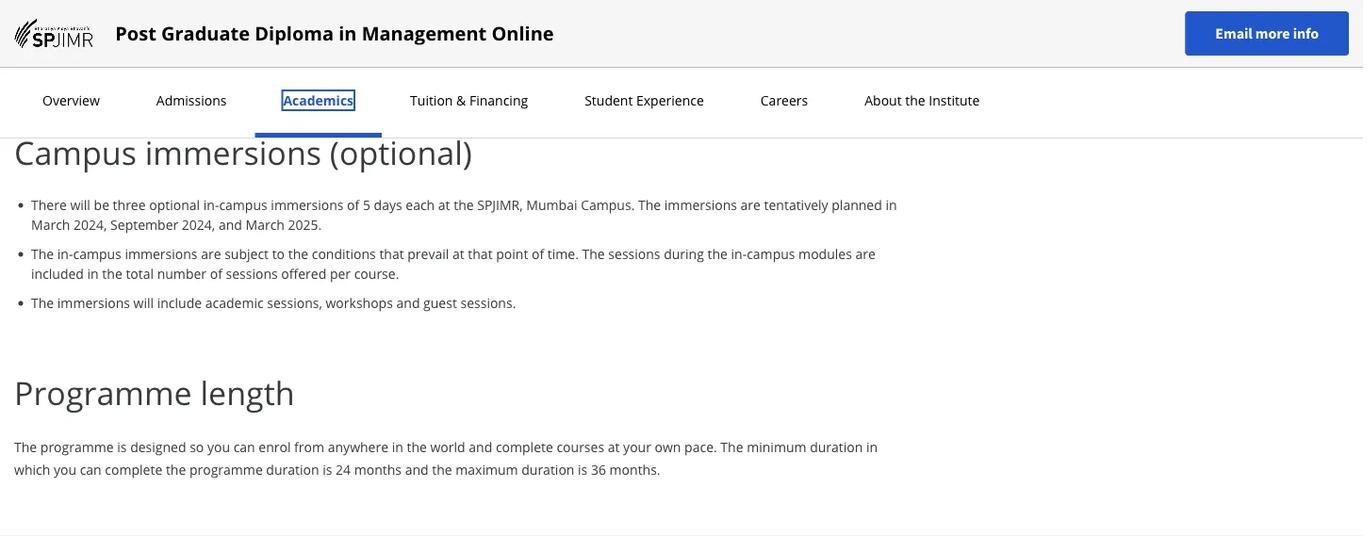 Task type: describe. For each thing, give the bounding box(es) containing it.
for
[[378, 0, 396, 3]]

at inside the programme is designed so you can enrol from anywhere in the world and complete courses at your own pace. the minimum duration in which you can complete the programme duration is 24 months and the maximum duration is 36 months.
[[608, 438, 620, 456]]

the right the "about"
[[906, 91, 926, 109]]

the left total
[[102, 265, 122, 283]]

2025.
[[288, 216, 322, 234]]

the right to
[[288, 245, 309, 263]]

tuition
[[410, 91, 453, 109]]

in inside the in-campus immersions are subject to the conditions that prevail at that point of time. the sessions during the in-campus modules are included in the total number of sessions offered per course.
[[87, 265, 99, 283]]

institute
[[929, 91, 980, 109]]

the left maximum
[[432, 461, 452, 479]]

s.p. jain institute of management and research image
[[14, 18, 93, 49]]

1 horizontal spatial is
[[323, 461, 332, 479]]

0 horizontal spatial are
[[201, 245, 221, 263]]

immersions down included
[[57, 294, 130, 312]]

about the institute link
[[860, 91, 986, 109]]

sessions.
[[461, 294, 516, 312]]

overview link
[[37, 91, 105, 109]]

0 vertical spatial sessions
[[609, 245, 661, 263]]

0 horizontal spatial is
[[117, 438, 127, 456]]

own
[[655, 438, 681, 456]]

maximum
[[456, 461, 518, 479]]

1 march from the left
[[31, 216, 70, 234]]

2 2024, from the left
[[182, 216, 215, 234]]

of inside microeconomics of competitiveness
[[576, 0, 589, 3]]

and up maximum
[[469, 438, 493, 456]]

optional
[[149, 196, 200, 214]]

minimum
[[747, 438, 807, 456]]

2 horizontal spatial are
[[856, 245, 876, 263]]

modules
[[799, 245, 853, 263]]

1 horizontal spatial duration
[[522, 461, 575, 479]]

microeconomics of competitiveness
[[472, 0, 589, 23]]

the in-campus immersions are subject to the conditions that prevail at that point of time. the sessions during the in-campus modules are included in the total number of sessions offered per course. list item
[[31, 244, 905, 284]]

your
[[624, 438, 652, 456]]

planned
[[832, 196, 883, 214]]

2 that from the left
[[468, 245, 493, 263]]

0 horizontal spatial campus
[[73, 245, 121, 263]]

designed
[[130, 438, 186, 456]]

so
[[190, 438, 204, 456]]

months.
[[610, 461, 661, 479]]

financing
[[470, 91, 528, 109]]

conditions
[[312, 245, 376, 263]]

immersions inside the in-campus immersions are subject to the conditions that prevail at that point of time. the sessions during the in-campus modules are included in the total number of sessions offered per course.
[[125, 245, 198, 263]]

the up which
[[14, 438, 37, 456]]

the right time.
[[583, 245, 605, 263]]

during
[[664, 245, 704, 263]]

0 horizontal spatial in-
[[57, 245, 73, 263]]

workshops
[[326, 294, 393, 312]]

post graduate diploma in management online
[[115, 20, 554, 46]]

which
[[14, 461, 50, 479]]

campus inside there will be three optional in-campus immersions of 5 days each at the spjimr, mumbai campus. the immersions are tentatively planned in march 2024, september 2024, and march 2025.
[[219, 196, 268, 214]]

tuition & financing link
[[405, 91, 534, 109]]

world inside leadership for vuca world
[[306, 5, 342, 23]]

0 vertical spatial you
[[207, 438, 230, 456]]

included
[[31, 265, 84, 283]]

in- inside there will be three optional in-campus immersions of 5 days each at the spjimr, mumbai campus. the immersions are tentatively planned in march 2024, september 2024, and march 2025.
[[204, 196, 219, 214]]

offered
[[281, 265, 327, 283]]

competitiveness
[[472, 5, 572, 23]]

the programme is designed so you can enrol from anywhere in the world and complete courses at your own pace. the minimum duration in which you can complete the programme duration is 24 months and the maximum duration is 36 months.
[[14, 438, 878, 479]]

to
[[272, 245, 285, 263]]

5
[[363, 196, 371, 214]]

and left guest
[[397, 294, 420, 312]]

subject
[[225, 245, 269, 263]]

the inside there will be three optional in-campus immersions of 5 days each at the spjimr, mumbai campus. the immersions are tentatively planned in march 2024, september 2024, and march 2025.
[[639, 196, 661, 214]]

the right during
[[708, 245, 728, 263]]

pace.
[[685, 438, 718, 456]]

programme
[[14, 371, 192, 415]]

vuca
[[400, 0, 434, 3]]

be
[[94, 196, 109, 214]]

careers link
[[755, 91, 814, 109]]

days
[[374, 196, 402, 214]]

length
[[200, 371, 295, 415]]

24
[[336, 461, 351, 479]]

email more info button
[[1186, 11, 1350, 56]]

2 horizontal spatial campus
[[747, 245, 796, 263]]

tentatively
[[765, 196, 829, 214]]

there will be three optional in-campus immersions of 5 days each at the spjimr, mumbai campus. the immersions are tentatively planned in march 2024, september 2024, and march 2025.
[[31, 196, 898, 234]]

will inside there will be three optional in-campus immersions of 5 days each at the spjimr, mumbai campus. the immersions are tentatively planned in march 2024, september 2024, and march 2025.
[[70, 196, 90, 214]]

the right anywhere
[[407, 438, 427, 456]]

enrol
[[259, 438, 291, 456]]

careers
[[761, 91, 809, 109]]

sessions,
[[267, 294, 322, 312]]

student experience
[[585, 91, 704, 109]]

number
[[157, 265, 207, 283]]

mumbai
[[527, 196, 578, 214]]

the inside there will be three optional in-campus immersions of 5 days each at the spjimr, mumbai campus. the immersions are tentatively planned in march 2024, september 2024, and march 2025.
[[454, 196, 474, 214]]

1 horizontal spatial complete
[[496, 438, 554, 456]]

spjimr,
[[478, 196, 523, 214]]

experience
[[637, 91, 704, 109]]

point
[[496, 245, 529, 263]]

programme length
[[14, 371, 295, 415]]

online
[[492, 20, 554, 46]]

1 horizontal spatial programme
[[190, 461, 263, 479]]

0 vertical spatial programme
[[40, 438, 114, 456]]

2 horizontal spatial duration
[[810, 438, 863, 456]]

1 vertical spatial can
[[80, 461, 102, 479]]

(optional)
[[330, 131, 472, 175]]

email more info
[[1216, 24, 1320, 43]]

1 2024, from the left
[[74, 216, 107, 234]]

immersions up during
[[665, 196, 738, 214]]

tuition & financing
[[410, 91, 528, 109]]

0 horizontal spatial sessions
[[226, 265, 278, 283]]

email
[[1216, 24, 1253, 43]]

leadership for vuca world
[[306, 0, 434, 23]]

the right pace.
[[721, 438, 744, 456]]

each
[[406, 196, 435, 214]]



Task type: locate. For each thing, give the bounding box(es) containing it.
world
[[306, 5, 342, 23], [431, 438, 466, 456]]

can left enrol
[[234, 438, 255, 456]]

2024, down be
[[74, 216, 107, 234]]

the left spjimr,
[[454, 196, 474, 214]]

0 horizontal spatial can
[[80, 461, 102, 479]]

about the institute
[[865, 91, 980, 109]]

1 vertical spatial complete
[[105, 461, 162, 479]]

1 vertical spatial sessions
[[226, 265, 278, 283]]

of left time.
[[532, 245, 544, 263]]

2 vertical spatial at
[[608, 438, 620, 456]]

36
[[591, 461, 606, 479]]

sessions
[[609, 245, 661, 263], [226, 265, 278, 283]]

immersions
[[145, 131, 322, 175], [271, 196, 344, 214], [665, 196, 738, 214], [125, 245, 198, 263], [57, 294, 130, 312]]

is left 24
[[323, 461, 332, 479]]

2 march from the left
[[246, 216, 285, 234]]

management
[[362, 20, 487, 46]]

in- right optional
[[204, 196, 219, 214]]

0 horizontal spatial at
[[438, 196, 450, 214]]

time.
[[548, 245, 579, 263]]

total
[[126, 265, 154, 283]]

programme down "so"
[[190, 461, 263, 479]]

and up subject
[[219, 216, 242, 234]]

1 horizontal spatial sessions
[[609, 245, 661, 263]]

sessions down subject
[[226, 265, 278, 283]]

at right each
[[438, 196, 450, 214]]

is
[[117, 438, 127, 456], [323, 461, 332, 479], [578, 461, 588, 479]]

that left point on the top of page
[[468, 245, 493, 263]]

the down designed
[[166, 461, 186, 479]]

microeconomics
[[472, 0, 573, 3]]

duration down from
[[266, 461, 319, 479]]

1 that from the left
[[380, 245, 404, 263]]

student
[[585, 91, 633, 109]]

0 horizontal spatial 2024,
[[74, 216, 107, 234]]

in
[[339, 20, 357, 46], [886, 196, 898, 214], [87, 265, 99, 283], [392, 438, 404, 456], [867, 438, 878, 456]]

there will be three optional in-campus immersions of 5 days each at the spjimr, mumbai campus. the immersions are tentatively planned in march 2024, september 2024, and march 2025. list item
[[31, 195, 905, 235]]

campus immersions (optional)
[[14, 131, 472, 175]]

you right which
[[54, 461, 76, 479]]

2024,
[[74, 216, 107, 234], [182, 216, 215, 234]]

1 horizontal spatial are
[[741, 196, 761, 214]]

duration
[[810, 438, 863, 456], [266, 461, 319, 479], [522, 461, 575, 479]]

sessions left during
[[609, 245, 661, 263]]

anywhere
[[328, 438, 389, 456]]

&
[[457, 91, 466, 109]]

from
[[294, 438, 325, 456]]

at
[[438, 196, 450, 214], [453, 245, 465, 263], [608, 438, 620, 456]]

of inside there will be three optional in-campus immersions of 5 days each at the spjimr, mumbai campus. the immersions are tentatively planned in march 2024, september 2024, and march 2025.
[[347, 196, 360, 214]]

academics
[[283, 91, 354, 109]]

more
[[1256, 24, 1291, 43]]

admissions link
[[151, 91, 232, 109]]

the immersions will include academic sessions, workshops and guest sessions.
[[31, 294, 516, 312]]

overview
[[42, 91, 100, 109]]

and inside there will be three optional in-campus immersions of 5 days each at the spjimr, mumbai campus. the immersions are tentatively planned in march 2024, september 2024, and march 2025.
[[219, 216, 242, 234]]

campus
[[219, 196, 268, 214], [73, 245, 121, 263], [747, 245, 796, 263]]

0 horizontal spatial complete
[[105, 461, 162, 479]]

the up included
[[31, 245, 54, 263]]

of right the number
[[210, 265, 223, 283]]

the in-campus immersions are subject to the conditions that prevail at that point of time. the sessions during the in-campus modules are included in the total number of sessions offered per course.
[[31, 245, 876, 283]]

academic
[[205, 294, 264, 312]]

there
[[31, 196, 67, 214]]

will
[[70, 196, 90, 214], [134, 294, 154, 312]]

are up the number
[[201, 245, 221, 263]]

1 horizontal spatial at
[[453, 245, 465, 263]]

of right microeconomics
[[576, 0, 589, 3]]

0 horizontal spatial will
[[70, 196, 90, 214]]

the inside the immersions will include academic sessions, workshops and guest sessions. list item
[[31, 294, 54, 312]]

list
[[22, 195, 905, 313]]

course.
[[354, 265, 399, 283]]

programme
[[40, 438, 114, 456], [190, 461, 263, 479]]

2024, down optional
[[182, 216, 215, 234]]

that
[[380, 245, 404, 263], [468, 245, 493, 263]]

world up maximum
[[431, 438, 466, 456]]

1 vertical spatial at
[[453, 245, 465, 263]]

0 vertical spatial will
[[70, 196, 90, 214]]

1 horizontal spatial will
[[134, 294, 154, 312]]

0 horizontal spatial march
[[31, 216, 70, 234]]

months
[[354, 461, 402, 479]]

student experience link
[[579, 91, 710, 109]]

immersions down admissions
[[145, 131, 322, 175]]

at left your
[[608, 438, 620, 456]]

diploma
[[255, 20, 334, 46]]

duration down courses
[[522, 461, 575, 479]]

in- right during
[[732, 245, 747, 263]]

include
[[157, 294, 202, 312]]

0 horizontal spatial world
[[306, 5, 342, 23]]

of
[[576, 0, 589, 3], [347, 196, 360, 214], [532, 245, 544, 263], [210, 265, 223, 283]]

that up course.
[[380, 245, 404, 263]]

2 horizontal spatial at
[[608, 438, 620, 456]]

1 horizontal spatial can
[[234, 438, 255, 456]]

1 horizontal spatial 2024,
[[182, 216, 215, 234]]

in- up included
[[57, 245, 73, 263]]

campus left modules
[[747, 245, 796, 263]]

the
[[639, 196, 661, 214], [31, 245, 54, 263], [583, 245, 605, 263], [31, 294, 54, 312], [14, 438, 37, 456], [721, 438, 744, 456]]

per
[[330, 265, 351, 283]]

0 horizontal spatial you
[[54, 461, 76, 479]]

guest
[[424, 294, 457, 312]]

are left tentatively
[[741, 196, 761, 214]]

prevail
[[408, 245, 449, 263]]

academics link
[[278, 91, 359, 109]]

0 horizontal spatial duration
[[266, 461, 319, 479]]

at right prevail in the left of the page
[[453, 245, 465, 263]]

programme up which
[[40, 438, 114, 456]]

is left "36"
[[578, 461, 588, 479]]

will down total
[[134, 294, 154, 312]]

immersions up the number
[[125, 245, 198, 263]]

1 horizontal spatial that
[[468, 245, 493, 263]]

2 horizontal spatial in-
[[732, 245, 747, 263]]

march up to
[[246, 216, 285, 234]]

1 vertical spatial world
[[431, 438, 466, 456]]

september
[[110, 216, 178, 234]]

at inside there will be three optional in-campus immersions of 5 days each at the spjimr, mumbai campus. the immersions are tentatively planned in march 2024, september 2024, and march 2025.
[[438, 196, 450, 214]]

2 horizontal spatial is
[[578, 461, 588, 479]]

post
[[115, 20, 156, 46]]

leadership
[[306, 0, 375, 3]]

1 horizontal spatial world
[[431, 438, 466, 456]]

in inside there will be three optional in-campus immersions of 5 days each at the spjimr, mumbai campus. the immersions are tentatively planned in march 2024, september 2024, and march 2025.
[[886, 196, 898, 214]]

are inside there will be three optional in-campus immersions of 5 days each at the spjimr, mumbai campus. the immersions are tentatively planned in march 2024, september 2024, and march 2025.
[[741, 196, 761, 214]]

of left 5
[[347, 196, 360, 214]]

can right which
[[80, 461, 102, 479]]

complete down designed
[[105, 461, 162, 479]]

are right modules
[[856, 245, 876, 263]]

march down there
[[31, 216, 70, 234]]

world inside the programme is designed so you can enrol from anywhere in the world and complete courses at your own pace. the minimum duration in which you can complete the programme duration is 24 months and the maximum duration is 36 months.
[[431, 438, 466, 456]]

1 horizontal spatial in-
[[204, 196, 219, 214]]

0 vertical spatial can
[[234, 438, 255, 456]]

1 horizontal spatial campus
[[219, 196, 268, 214]]

0 vertical spatial at
[[438, 196, 450, 214]]

0 vertical spatial complete
[[496, 438, 554, 456]]

campus up included
[[73, 245, 121, 263]]

0 horizontal spatial programme
[[40, 438, 114, 456]]

and right the months
[[405, 461, 429, 479]]

and
[[219, 216, 242, 234], [397, 294, 420, 312], [469, 438, 493, 456], [405, 461, 429, 479]]

campus
[[14, 131, 137, 175]]

three
[[113, 196, 146, 214]]

1 vertical spatial programme
[[190, 461, 263, 479]]

1 vertical spatial you
[[54, 461, 76, 479]]

duration right minimum
[[810, 438, 863, 456]]

list containing there will be three optional in-campus immersions of 5 days each at the spjimr, mumbai campus. the immersions are tentatively planned in march 2024, september 2024, and march 2025.
[[22, 195, 905, 313]]

immersions up 2025.
[[271, 196, 344, 214]]

1 horizontal spatial march
[[246, 216, 285, 234]]

0 horizontal spatial that
[[380, 245, 404, 263]]

you
[[207, 438, 230, 456], [54, 461, 76, 479]]

0 vertical spatial world
[[306, 5, 342, 23]]

world down leadership
[[306, 5, 342, 23]]

can
[[234, 438, 255, 456], [80, 461, 102, 479]]

is left designed
[[117, 438, 127, 456]]

will left be
[[70, 196, 90, 214]]

the down included
[[31, 294, 54, 312]]

the immersions will include academic sessions, workshops and guest sessions. list item
[[31, 293, 905, 313]]

1 horizontal spatial you
[[207, 438, 230, 456]]

graduate
[[161, 20, 250, 46]]

admissions
[[156, 91, 227, 109]]

courses
[[557, 438, 605, 456]]

info
[[1294, 24, 1320, 43]]

complete
[[496, 438, 554, 456], [105, 461, 162, 479]]

complete up maximum
[[496, 438, 554, 456]]

are
[[741, 196, 761, 214], [201, 245, 221, 263], [856, 245, 876, 263]]

about
[[865, 91, 902, 109]]

you right "so"
[[207, 438, 230, 456]]

campus.
[[581, 196, 635, 214]]

the right campus.
[[639, 196, 661, 214]]

at inside the in-campus immersions are subject to the conditions that prevail at that point of time. the sessions during the in-campus modules are included in the total number of sessions offered per course.
[[453, 245, 465, 263]]

1 vertical spatial will
[[134, 294, 154, 312]]

campus up subject
[[219, 196, 268, 214]]



Task type: vqa. For each thing, say whether or not it's contained in the screenshot.
Chevron Down image related to Experience Level
no



